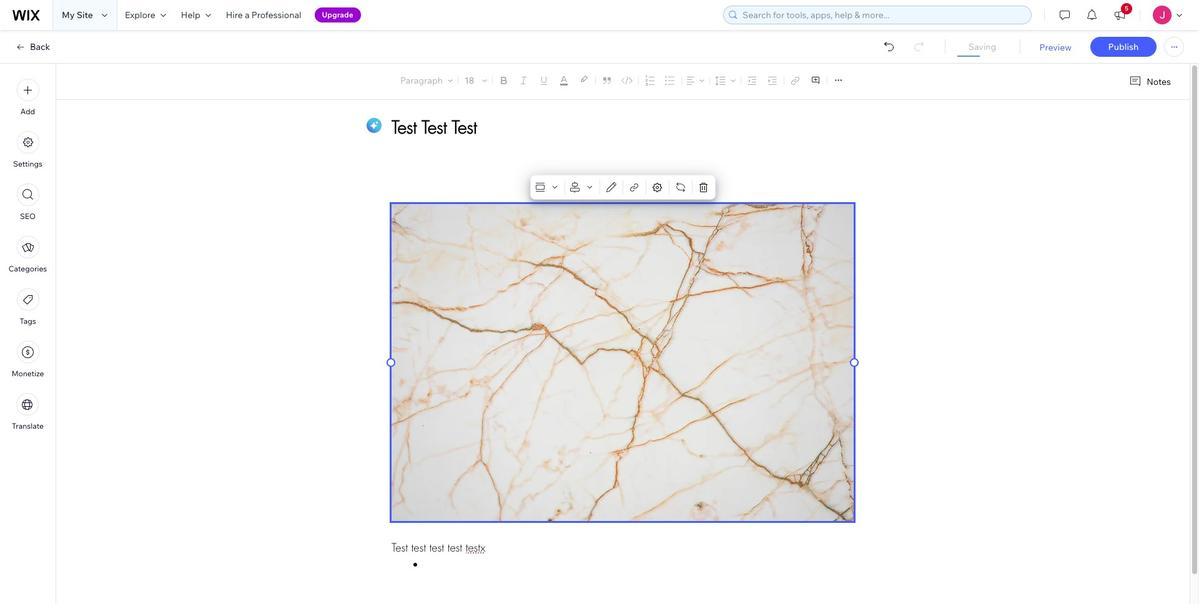 Task type: vqa. For each thing, say whether or not it's contained in the screenshot.
Show price per unit's PER
no



Task type: locate. For each thing, give the bounding box(es) containing it.
categories button
[[9, 236, 47, 274]]

test
[[411, 541, 426, 555], [429, 541, 444, 555], [448, 541, 462, 555]]

help
[[181, 9, 200, 21]]

0 horizontal spatial test
[[411, 541, 426, 555]]

2 horizontal spatial test
[[448, 541, 462, 555]]

my site
[[62, 9, 93, 21]]

seo button
[[17, 184, 39, 221]]

menu
[[0, 71, 56, 438]]

settings button
[[13, 131, 42, 169]]

5
[[1125, 4, 1129, 12]]

categories
[[9, 264, 47, 274]]

seo
[[20, 212, 36, 221]]

5 button
[[1106, 0, 1134, 30]]

preview button
[[1040, 42, 1072, 53]]

tags button
[[17, 289, 39, 326]]

help button
[[174, 0, 218, 30]]

1 horizontal spatial test
[[429, 541, 444, 555]]

hire a professional link
[[218, 0, 309, 30]]

upgrade
[[322, 10, 353, 19]]

notes
[[1147, 76, 1171, 87]]

professional
[[252, 9, 301, 21]]

Add a Catchy Title text field
[[392, 116, 840, 139]]

menu containing add
[[0, 71, 56, 438]]

monetize button
[[12, 341, 44, 378]]

testx
[[466, 541, 485, 555]]

monetize
[[12, 369, 44, 378]]

back
[[30, 41, 50, 52]]

add button
[[17, 79, 39, 116]]



Task type: describe. For each thing, give the bounding box(es) containing it.
2 test from the left
[[429, 541, 444, 555]]

translate
[[12, 422, 44, 431]]

tags
[[20, 317, 36, 326]]

hire a professional
[[226, 9, 301, 21]]

preview
[[1040, 42, 1072, 53]]

test
[[392, 541, 408, 555]]

Search for tools, apps, help & more... field
[[739, 6, 1027, 24]]

back button
[[15, 41, 50, 52]]

notes button
[[1124, 73, 1175, 90]]

publish
[[1108, 41, 1139, 52]]

3 test from the left
[[448, 541, 462, 555]]

paragraph
[[400, 75, 443, 86]]

site
[[77, 9, 93, 21]]

1 test from the left
[[411, 541, 426, 555]]

a
[[245, 9, 250, 21]]

publish button
[[1091, 37, 1157, 57]]

explore
[[125, 9, 155, 21]]

settings
[[13, 159, 42, 169]]

upgrade button
[[314, 7, 361, 22]]

test test test test testx
[[392, 541, 485, 555]]

paragraph button
[[398, 72, 455, 89]]

add
[[21, 107, 35, 116]]

my
[[62, 9, 75, 21]]

translate button
[[12, 393, 44, 431]]

hire
[[226, 9, 243, 21]]



